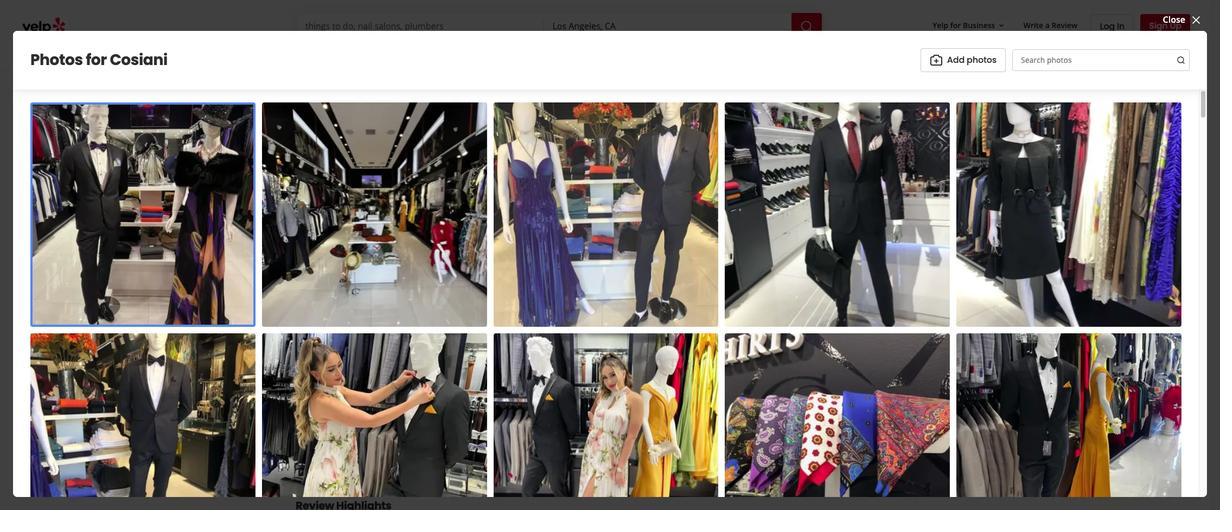 Task type: describe. For each thing, give the bounding box(es) containing it.
cosiani.com
[[727, 412, 779, 424]]

24 save outline v2 image
[[554, 329, 567, 342]]

a for review
[[346, 329, 352, 342]]

business
[[308, 451, 344, 463]]

up
[[1170, 20, 1182, 32]]

boutique
[[445, 438, 482, 450]]

years_in_business image
[[315, 410, 337, 432]]

family-owned & operated
[[367, 438, 423, 463]]

ins
[[676, 438, 688, 450]]

directions
[[745, 474, 789, 486]]

formal
[[512, 248, 543, 260]]

24 add photo v2 image
[[930, 54, 943, 67]]

business inside button
[[963, 20, 995, 30]]

log in link
[[1091, 14, 1134, 38]]

1 clothing from the left
[[471, 248, 507, 260]]

info alert
[[477, 267, 612, 280]]

add photos
[[947, 54, 997, 66]]

years
[[316, 438, 338, 450]]

24 add v2 image
[[616, 329, 629, 342]]

business categories element
[[295, 39, 1190, 71]]

women's
[[572, 248, 612, 260]]

photo of cosiani - glendale, ca, us. italian wool & cashmere tuxedos for your formal events. image
[[933, 71, 1118, 302]]

women's clothing link
[[572, 248, 650, 260]]

friendly
[[586, 451, 617, 463]]

write for write a review
[[322, 329, 344, 342]]

hours updated 2 months ago
[[490, 267, 612, 279]]

(111
[[476, 224, 494, 236]]

get
[[727, 474, 743, 486]]

&
[[372, 451, 378, 463]]

luxury
[[519, 438, 547, 450]]

edit button
[[657, 249, 679, 262]]

507-
[[750, 443, 768, 455]]

for for business
[[950, 20, 961, 30]]

2 clothing from the left
[[614, 248, 650, 260]]

men's clothing , formal wear , women's clothing
[[443, 248, 650, 260]]

11:00
[[392, 267, 414, 279]]

33 years in business
[[304, 438, 348, 463]]

reviews)
[[496, 224, 531, 236]]

see hours link
[[618, 267, 659, 280]]

from
[[353, 383, 379, 398]]

write a review link
[[1019, 16, 1082, 35]]

1 horizontal spatial cosiani
[[360, 184, 460, 220]]

share button
[[480, 324, 541, 348]]

see all 305 photos
[[820, 261, 898, 274]]

in
[[1117, 20, 1125, 32]]

16 chevron down v2 image
[[997, 21, 1006, 30]]

write a review
[[322, 329, 382, 342]]

307
[[727, 487, 742, 499]]

am
[[416, 267, 430, 279]]

luxury image
[[522, 410, 544, 432]]

now
[[817, 366, 835, 379]]

sign up link
[[1141, 14, 1190, 38]]

24 close v2 image
[[1190, 13, 1203, 26]]

(111 reviews) link
[[476, 224, 531, 236]]

add photo link
[[395, 324, 476, 348]]

3 photo of cosiani - glendale, ca, us. image from the left
[[586, 71, 760, 302]]

1 photo of cosiani - glendale, ca, us. image from the left
[[240, 71, 413, 302]]

photo
[[441, 329, 467, 342]]

1 horizontal spatial photos
[[967, 54, 997, 66]]

4.8
[[462, 224, 474, 236]]

see for see all 305 photos
[[820, 261, 836, 274]]

men's
[[443, 248, 469, 260]]

24 share v2 image
[[489, 329, 502, 342]]

photos
[[30, 49, 83, 70]]

-
[[432, 267, 435, 279]]

save
[[572, 329, 593, 342]]

styles
[[830, 338, 856, 351]]

0 horizontal spatial business
[[401, 383, 449, 398]]

hours
[[490, 267, 515, 279]]

review
[[354, 329, 382, 342]]

add photos link
[[921, 48, 1006, 72]]

close
[[1163, 14, 1185, 26]]

boutique image
[[453, 410, 475, 432]]

1 horizontal spatial the
[[787, 338, 802, 351]]

sign up
[[1149, 20, 1182, 32]]

yelp
[[933, 20, 948, 30]]

(818) 507-1047
[[727, 443, 787, 455]]

2
[[555, 267, 560, 279]]

33
[[304, 438, 314, 450]]

0 vertical spatial cosiani
[[110, 49, 168, 70]]

write a review link
[[296, 324, 391, 348]]

close button
[[1163, 13, 1203, 26]]

8:00
[[437, 267, 455, 279]]

sign
[[1149, 20, 1168, 32]]

get directions link
[[727, 474, 789, 486]]

2 , from the left
[[568, 248, 570, 260]]

brand
[[754, 487, 779, 499]]

updated
[[517, 267, 553, 279]]

edit
[[662, 250, 674, 260]]

write a review
[[1023, 20, 1078, 30]]

Search photos text field
[[1012, 49, 1190, 71]]

latest
[[803, 338, 828, 351]]



Task type: locate. For each thing, give the bounding box(es) containing it.
see left all
[[820, 261, 836, 274]]

shop
[[763, 338, 785, 351]]

write left 'review' at the top right of page
[[1023, 20, 1043, 30]]

photo of cosiani - glendale, ca, us. your one stop shop boutique. image
[[66, 71, 240, 302]]

months
[[562, 267, 594, 279]]

,
[[507, 248, 510, 260], [568, 248, 570, 260]]

write inside write a review link
[[1023, 20, 1043, 30]]

1 horizontal spatial see
[[820, 261, 836, 274]]

in
[[340, 438, 348, 450]]

n
[[744, 487, 751, 499]]

yelp for business button
[[928, 16, 1010, 35]]

clothing up "see hours"
[[614, 248, 650, 260]]

glendale,
[[802, 487, 841, 499]]

photos right 305
[[869, 261, 898, 274]]

1 vertical spatial add
[[422, 329, 439, 342]]

, left formal
[[507, 248, 510, 260]]

1 vertical spatial write
[[322, 329, 344, 342]]

add photo
[[422, 329, 467, 342]]

1 horizontal spatial search image
[[1177, 56, 1185, 65]]

add right 24 add photo v2
[[947, 54, 965, 66]]

write right the 24 star v2 image at the bottom left of the page
[[322, 329, 344, 342]]

business up family_owned_operated icon
[[401, 383, 449, 398]]

0 vertical spatial a
[[1045, 20, 1050, 30]]

photos for cosiani
[[30, 49, 168, 70]]

previous image
[[100, 178, 113, 191]]

0 horizontal spatial see
[[623, 269, 634, 278]]

1 vertical spatial search image
[[1177, 56, 1185, 65]]

buy now
[[799, 366, 835, 379]]

0 vertical spatial add
[[947, 54, 965, 66]]

claimed
[[371, 248, 405, 260]]

1 vertical spatial for
[[86, 49, 107, 70]]

0 horizontal spatial clothing
[[471, 248, 507, 260]]

ago
[[597, 267, 612, 279]]

24 camera v2 image
[[404, 329, 417, 342]]

wear
[[545, 248, 568, 260]]

see all 305 photos link
[[803, 254, 916, 280]]

log in
[[1100, 20, 1125, 32]]

cosiani
[[110, 49, 168, 70], [360, 184, 460, 220]]

cosiani.com link
[[727, 412, 779, 424]]

highlights
[[296, 383, 351, 398]]

closed 11:00 am - 8:00 pm
[[360, 267, 470, 279]]

shop the latest styles
[[763, 338, 856, 351]]

family-
[[367, 438, 395, 450]]

0 vertical spatial write
[[1023, 20, 1043, 30]]

1 vertical spatial the
[[381, 383, 399, 398]]

(818)
[[727, 443, 748, 455]]

yelp for business
[[933, 20, 995, 30]]

0 horizontal spatial ,
[[507, 248, 510, 260]]

16 claim filled v2 image
[[360, 250, 368, 259]]

24 star v2 image
[[304, 329, 317, 342]]

for right yelp
[[950, 20, 961, 30]]

next image
[[1099, 178, 1112, 191]]

1 vertical spatial a
[[346, 329, 352, 342]]

0 vertical spatial photos
[[967, 54, 997, 66]]

4 photo of cosiani - glendale, ca, us. image from the left
[[760, 71, 933, 302]]

write inside write a review link
[[322, 329, 344, 342]]

0 vertical spatial search image
[[800, 20, 813, 33]]

review
[[1052, 20, 1078, 30]]

men's clothing link
[[443, 248, 507, 260]]

get directions 307 n brand blvd glendale, ca 91203
[[727, 474, 882, 499]]

the right the 'from' on the bottom of page
[[381, 383, 399, 398]]

0 vertical spatial for
[[950, 20, 961, 30]]

for
[[950, 20, 961, 30], [86, 49, 107, 70]]

1 horizontal spatial ,
[[568, 248, 570, 260]]

4.8 (111 reviews)
[[462, 224, 531, 236]]

see for see hours
[[623, 269, 634, 278]]

add for add photos
[[947, 54, 965, 66]]

0 horizontal spatial search image
[[800, 20, 813, 33]]

hours
[[636, 269, 654, 278]]

0 horizontal spatial write
[[322, 329, 344, 342]]

info icon image
[[453, 386, 462, 395], [453, 386, 462, 395]]

the
[[787, 338, 802, 351], [381, 383, 399, 398]]

1 horizontal spatial for
[[950, 20, 961, 30]]

photo of cosiani - glendale, ca, us. fine formalwear for men and women. image
[[1118, 71, 1220, 302]]

4.8 star rating image
[[360, 222, 455, 239]]

business left "16 chevron down v2" image
[[963, 20, 995, 30]]

0 horizontal spatial for
[[86, 49, 107, 70]]

see left 'hours' on the right bottom
[[623, 269, 634, 278]]

share
[[507, 329, 532, 342]]

photos down yelp for business button
[[967, 54, 997, 66]]

clothing up 16 info v2 icon
[[471, 248, 507, 260]]

1 vertical spatial business
[[401, 383, 449, 398]]

305
[[851, 261, 866, 274]]

0 vertical spatial the
[[787, 338, 802, 351]]

operated
[[381, 451, 418, 463]]

buy
[[799, 366, 815, 379]]

formal wear link
[[512, 248, 568, 260]]

photos
[[967, 54, 997, 66], [869, 261, 898, 274]]

welcome
[[653, 451, 689, 463]]

, up months
[[568, 248, 570, 260]]

a left review
[[346, 329, 352, 342]]

photo of cosiani - glendale, ca, us. image
[[240, 71, 413, 302], [413, 71, 586, 302], [586, 71, 760, 302], [760, 71, 933, 302]]

0 horizontal spatial the
[[381, 383, 399, 398]]

walk-ins welcome
[[653, 438, 689, 463]]

the right the shop
[[787, 338, 802, 351]]

budget_friendly image
[[591, 410, 613, 432]]

add right 24 camera v2 icon
[[422, 329, 439, 342]]

see hours
[[623, 269, 654, 278]]

pm
[[457, 267, 470, 279]]

1 horizontal spatial business
[[963, 20, 995, 30]]

highlights from the business
[[296, 383, 449, 398]]

clothing
[[471, 248, 507, 260], [614, 248, 650, 260]]

add
[[947, 54, 965, 66], [422, 329, 439, 342]]

91203
[[857, 487, 882, 499]]

a
[[1045, 20, 1050, 30], [346, 329, 352, 342]]

buy now link
[[727, 361, 907, 385]]

follow button
[[606, 324, 669, 348]]

a for review
[[1045, 20, 1050, 30]]

family_owned_operated image
[[384, 410, 406, 432]]

for inside button
[[950, 20, 961, 30]]

None search field
[[296, 13, 824, 39]]

0 horizontal spatial a
[[346, 329, 352, 342]]

1047
[[768, 443, 787, 455]]

0 horizontal spatial add
[[422, 329, 439, 342]]

0 vertical spatial business
[[963, 20, 995, 30]]

24 phone v2 image
[[894, 443, 907, 456]]

24 directions v2 image
[[894, 480, 907, 493]]

1 vertical spatial cosiani
[[360, 184, 460, 220]]

follow
[[633, 329, 660, 342]]

$$
[[419, 248, 429, 260]]

16 info v2 image
[[477, 269, 485, 277]]

1 horizontal spatial add
[[947, 54, 965, 66]]

24 external link v2 image
[[894, 412, 907, 425]]

owned
[[395, 438, 423, 450]]

0 horizontal spatial cosiani
[[110, 49, 168, 70]]

write for write a review
[[1023, 20, 1043, 30]]

2 photo of cosiani - glendale, ca, us. image from the left
[[413, 71, 586, 302]]

1 horizontal spatial clothing
[[614, 248, 650, 260]]

1 vertical spatial photos
[[869, 261, 898, 274]]

for for cosiani
[[86, 49, 107, 70]]

blvd
[[781, 487, 799, 499]]

all
[[838, 261, 848, 274]]

walk-
[[654, 438, 676, 450]]

write
[[1023, 20, 1043, 30], [322, 329, 344, 342]]

for right photos
[[86, 49, 107, 70]]

1 , from the left
[[507, 248, 510, 260]]

budget
[[587, 438, 616, 450]]

0 horizontal spatial photos
[[869, 261, 898, 274]]

1 horizontal spatial write
[[1023, 20, 1043, 30]]

add for add photo
[[422, 329, 439, 342]]

search image
[[800, 20, 813, 33], [1177, 56, 1185, 65]]

1 horizontal spatial a
[[1045, 20, 1050, 30]]

closed
[[360, 267, 388, 279]]

a left 'review' at the top right of page
[[1045, 20, 1050, 30]]

log
[[1100, 20, 1115, 32]]

ca
[[843, 487, 855, 499]]

walk_ins_welcome image
[[660, 410, 681, 432]]



Task type: vqa. For each thing, say whether or not it's contained in the screenshot.
operated at bottom left
yes



